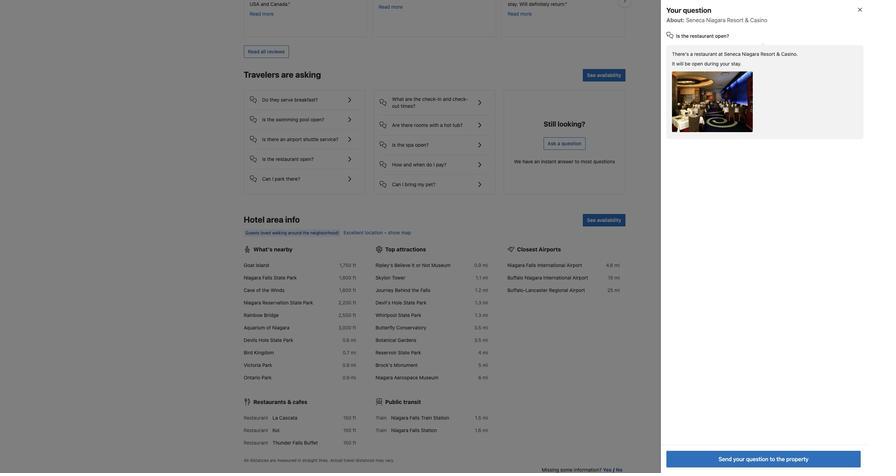Task type: vqa. For each thing, say whether or not it's contained in the screenshot.
right Resort
yes



Task type: locate. For each thing, give the bounding box(es) containing it.
1 vertical spatial it
[[412, 262, 415, 268]]

0 horizontal spatial hole
[[259, 337, 269, 343]]

0.9 mi for victoria park
[[342, 362, 356, 368]]

0 horizontal spatial "
[[288, 1, 290, 7]]

niagara up at
[[706, 17, 726, 23]]

1 vertical spatial your
[[733, 456, 745, 462]]

1 3.5 from the top
[[474, 325, 481, 331]]

are there rooms with a hot tub?
[[392, 122, 463, 128]]

state right reservation
[[290, 300, 302, 306]]

niagara down bridge
[[272, 325, 289, 331]]

pool
[[300, 117, 309, 122]]

is the restaurant open? up the there?
[[262, 156, 314, 162]]

niagara falls international airport
[[507, 262, 582, 268]]

train up may
[[376, 427, 387, 433]]

devils
[[244, 337, 257, 343]]

open? inside button
[[300, 156, 314, 162]]

6 ft from the top
[[353, 325, 356, 331]]

0 horizontal spatial seneca
[[686, 17, 705, 23]]

1 horizontal spatial check-
[[453, 96, 468, 102]]

a for there's
[[690, 51, 693, 57]]

no button
[[616, 467, 623, 473]]

state down journey behind the falls on the bottom
[[403, 300, 415, 306]]

1 vertical spatial international
[[543, 275, 571, 281]]

3.5
[[474, 325, 481, 331], [474, 337, 481, 343]]

your inside send your question to the property button
[[733, 456, 745, 462]]

is for is the spa open? button
[[392, 142, 396, 148]]

1,800 for niagara falls state park
[[339, 275, 351, 281]]

they
[[270, 97, 280, 103]]

0 horizontal spatial in
[[298, 458, 301, 463]]

2 1.3 mi from the top
[[475, 312, 488, 318]]

2 vertical spatial are
[[270, 458, 276, 463]]

0 vertical spatial it
[[672, 61, 675, 67]]

1 horizontal spatial in
[[438, 96, 442, 102]]

1 vertical spatial museum
[[419, 375, 438, 381]]

2 1,800 ft from the top
[[339, 287, 356, 293]]

& left casino.
[[777, 51, 780, 57]]

read
[[379, 4, 390, 10], [250, 11, 261, 17], [508, 11, 519, 17], [248, 49, 259, 54]]

in for measured
[[298, 458, 301, 463]]

island
[[256, 262, 269, 268]]

mi for butterfly conservatory
[[483, 325, 488, 331]]

2 3.5 from the top
[[474, 337, 481, 343]]

0 vertical spatial and
[[443, 96, 451, 102]]

4 ft from the top
[[353, 300, 356, 306]]

0 vertical spatial there
[[401, 122, 413, 128]]

an left airport at the left top of the page
[[280, 136, 286, 142]]

2 distances from the left
[[356, 458, 375, 463]]

mi for buffalo niagara international airport
[[615, 275, 620, 281]]

still looking?
[[544, 120, 585, 128]]

1 vertical spatial of
[[266, 325, 271, 331]]

restaurants & cafes
[[253, 399, 307, 405]]

ft for goat island
[[353, 262, 356, 268]]

a
[[690, 51, 693, 57], [440, 122, 443, 128], [558, 140, 560, 146]]

buffalo-lancaster regional airport
[[507, 287, 585, 293]]

2 horizontal spatial &
[[777, 51, 780, 57]]

0 vertical spatial 150
[[343, 415, 351, 421]]

ft for rainbow bridge
[[353, 312, 356, 318]]

1 horizontal spatial an
[[534, 158, 540, 164]]

& left casino
[[745, 17, 749, 23]]

3 150 ft from the top
[[343, 440, 356, 446]]

your down at
[[720, 61, 730, 67]]

state
[[274, 275, 285, 281], [290, 300, 302, 306], [403, 300, 415, 306], [398, 312, 410, 318], [270, 337, 282, 343], [398, 350, 410, 356]]

the inside what are the check-in and check- out times?
[[414, 96, 421, 102]]

what's
[[253, 246, 273, 253]]

0 vertical spatial 3.5
[[474, 325, 481, 331]]

2 see availability button from the top
[[583, 214, 625, 227]]

kingdom
[[254, 350, 274, 356]]

train
[[376, 415, 387, 421], [421, 415, 432, 421], [376, 427, 387, 433]]

can left park
[[262, 176, 271, 182]]

3.5 mi for botanical gardens
[[474, 337, 488, 343]]

2 vertical spatial restaurant
[[276, 156, 299, 162]]

2 vertical spatial &
[[287, 399, 291, 405]]

niagara inside your question about: seneca niagara resort & casino
[[706, 17, 726, 23]]

it
[[672, 61, 675, 67], [412, 262, 415, 268]]

is the restaurant open? inside your question dialog
[[676, 33, 729, 39]]

open? inside your question dialog
[[715, 33, 729, 39]]

1 vertical spatial are
[[405, 96, 412, 102]]

there right are
[[401, 122, 413, 128]]

"
[[288, 1, 290, 7], [565, 1, 567, 7]]

1 horizontal spatial and
[[443, 96, 451, 102]]

reservation
[[262, 300, 289, 306]]

the up can i park there?
[[267, 156, 274, 162]]

of for niagara
[[266, 325, 271, 331]]

museum right not at the left bottom of the page
[[431, 262, 451, 268]]

mi for reservoir state park
[[483, 350, 488, 356]]

of right "cave" on the left of page
[[256, 287, 261, 293]]

it left or
[[412, 262, 415, 268]]

resort
[[727, 17, 744, 23], [761, 51, 775, 57]]

an right have
[[534, 158, 540, 164]]

an for instant
[[534, 158, 540, 164]]

are there rooms with a hot tub? button
[[380, 115, 489, 129]]

restaurant up all
[[244, 440, 268, 446]]

1 vertical spatial 150
[[343, 427, 351, 433]]

0 vertical spatial 0.9 mi
[[474, 262, 488, 268]]

1 horizontal spatial a
[[558, 140, 560, 146]]

1 vertical spatial 3.5
[[474, 337, 481, 343]]

goat island
[[244, 262, 269, 268]]

airport up buffalo niagara international airport
[[567, 262, 582, 268]]

international up "regional" at the right bottom of page
[[543, 275, 571, 281]]

0 horizontal spatial question
[[561, 140, 581, 146]]

there inside are there rooms with a hot tub? button
[[401, 122, 413, 128]]

1,800 ft down 1,750 ft
[[339, 275, 356, 281]]

is down about:
[[676, 33, 680, 39]]

to left the property
[[770, 456, 775, 462]]

yes button
[[603, 467, 612, 473]]

2 vertical spatial 150 ft
[[343, 440, 356, 446]]

what are the check-in and check- out times? button
[[380, 90, 489, 110]]

2 vertical spatial 150
[[343, 440, 351, 446]]

restaurant for thunder
[[244, 440, 268, 446]]

is left airport at the left top of the page
[[262, 136, 266, 142]]

to left most
[[575, 158, 579, 164]]

park
[[287, 275, 297, 281], [303, 300, 313, 306], [417, 300, 426, 306], [411, 312, 421, 318], [283, 337, 293, 343], [411, 350, 421, 356], [262, 362, 272, 368], [262, 375, 272, 381]]

0 vertical spatial 3.5 mi
[[474, 325, 488, 331]]

1.2 mi
[[475, 287, 488, 293]]

park up niagara reservation state park
[[287, 275, 297, 281]]

your
[[667, 6, 681, 14]]

2 150 ft from the top
[[343, 427, 356, 433]]

5 ft from the top
[[353, 312, 356, 318]]

2 1.3 from the top
[[475, 312, 481, 318]]

1 horizontal spatial hole
[[392, 300, 402, 306]]

how and when do i pay?
[[392, 162, 447, 168]]

0 vertical spatial airport
[[567, 262, 582, 268]]

mi for journey behind the falls
[[483, 287, 488, 293]]

international up buffalo niagara international airport
[[537, 262, 565, 268]]

falls right behind
[[420, 287, 430, 293]]

missing some information? yes / no
[[542, 467, 623, 473]]

international
[[537, 262, 565, 268], [543, 275, 571, 281]]

1 1.3 from the top
[[475, 300, 481, 306]]

2 1,800 from the top
[[339, 287, 351, 293]]

0 horizontal spatial read more button
[[250, 10, 274, 17]]

is left spa
[[392, 142, 396, 148]]

1 horizontal spatial read more button
[[379, 3, 403, 10]]

2 ft from the top
[[353, 275, 356, 281]]

0 horizontal spatial distances
[[250, 458, 269, 463]]

are for asking
[[281, 70, 294, 79]]

museum right aerospace
[[419, 375, 438, 381]]

0 horizontal spatial more
[[262, 11, 274, 17]]

park right reservation
[[303, 300, 313, 306]]

seneca up "stay."
[[724, 51, 741, 57]]

can left bring
[[392, 181, 401, 187]]

restaurant left koi
[[244, 427, 268, 433]]

are inside what are the check-in and check- out times?
[[405, 96, 412, 102]]

hole for devils
[[259, 337, 269, 343]]

is inside is the restaurant open? button
[[262, 156, 266, 162]]

the up times?
[[414, 96, 421, 102]]

1 vertical spatial a
[[440, 122, 443, 128]]

1 150 ft from the top
[[343, 415, 356, 421]]

i for is there an airport shuttle service?
[[272, 176, 274, 182]]

gardens
[[398, 337, 416, 343]]

mi for devil's hole state park
[[483, 300, 488, 306]]

niagara up buffalo
[[507, 262, 525, 268]]

1 vertical spatial an
[[534, 158, 540, 164]]

1 restaurant from the top
[[244, 415, 268, 421]]

2 see from the top
[[587, 217, 596, 223]]

1 availability from the top
[[597, 72, 621, 78]]

some
[[560, 467, 573, 473]]

2 availability from the top
[[597, 217, 621, 223]]

can i park there?
[[262, 176, 300, 182]]

hole up whirlpool state park
[[392, 300, 402, 306]]

is up can i park there?
[[262, 156, 266, 162]]

resort left casino.
[[761, 51, 775, 57]]

travelers are asking
[[244, 70, 321, 79]]

niagara right at
[[742, 51, 759, 57]]

1 vertical spatial 1.3
[[475, 312, 481, 318]]

question
[[683, 6, 712, 14], [561, 140, 581, 146], [746, 456, 769, 462]]

availability
[[597, 72, 621, 78], [597, 217, 621, 223]]

asking
[[295, 70, 321, 79]]

state up monument
[[398, 350, 410, 356]]

1 1,800 ft from the top
[[339, 275, 356, 281]]

is the restaurant open? up at
[[676, 33, 729, 39]]

an inside button
[[280, 136, 286, 142]]

park up the conservatory
[[411, 312, 421, 318]]

1 vertical spatial 1,800
[[339, 287, 351, 293]]

2 horizontal spatial more
[[520, 11, 532, 17]]

2 restaurant from the top
[[244, 427, 268, 433]]

la cascata
[[273, 415, 297, 421]]

3 restaurant from the top
[[244, 440, 268, 446]]

there?
[[286, 176, 300, 182]]

there
[[401, 122, 413, 128], [267, 136, 279, 142]]

falls left buffet
[[293, 440, 303, 446]]

it left will
[[672, 61, 675, 67]]

2 vertical spatial question
[[746, 456, 769, 462]]

1 see availability button from the top
[[583, 69, 625, 81]]

a right ask
[[558, 140, 560, 146]]

ft for niagara falls state park
[[353, 275, 356, 281]]

mi for niagara falls international airport
[[615, 262, 620, 268]]

there inside is there an airport shuttle service? button
[[267, 136, 279, 142]]

1.6
[[475, 427, 481, 433]]

0 horizontal spatial and
[[403, 162, 412, 168]]

shuttle
[[303, 136, 319, 142]]

3,000
[[338, 325, 351, 331]]

a inside your question dialog
[[690, 51, 693, 57]]

bird
[[244, 350, 253, 356]]

ft for niagara reservation state park
[[353, 300, 356, 306]]

1 1.3 mi from the top
[[475, 300, 488, 306]]

1,800 down "1,750"
[[339, 275, 351, 281]]

ft
[[353, 262, 356, 268], [353, 275, 356, 281], [353, 287, 356, 293], [353, 300, 356, 306], [353, 312, 356, 318], [353, 325, 356, 331], [353, 415, 356, 421], [353, 427, 356, 433], [353, 440, 356, 446]]

0 vertical spatial museum
[[431, 262, 451, 268]]

airport left 19
[[573, 275, 588, 281]]

falls for buffet
[[293, 440, 303, 446]]

do
[[426, 162, 432, 168]]

open? right spa
[[415, 142, 429, 148]]

1 vertical spatial 1,800 ft
[[339, 287, 356, 293]]

0 vertical spatial an
[[280, 136, 286, 142]]

1 vertical spatial hole
[[259, 337, 269, 343]]

more
[[391, 4, 403, 10], [262, 11, 274, 17], [520, 11, 532, 17]]

1 vertical spatial question
[[561, 140, 581, 146]]

in left straight
[[298, 458, 301, 463]]

1 horizontal spatial read more
[[379, 4, 403, 10]]

0 horizontal spatial is the restaurant open?
[[262, 156, 314, 162]]

0 vertical spatial see availability
[[587, 72, 621, 78]]

and right how
[[403, 162, 412, 168]]

1 vertical spatial 150 ft
[[343, 427, 356, 433]]

1 horizontal spatial it
[[672, 61, 675, 67]]

distances right all
[[250, 458, 269, 463]]

1,800 ft up 2,200 ft
[[339, 287, 356, 293]]

0.9 for ripley's believe it or not museum
[[474, 262, 481, 268]]

3 ft from the top
[[353, 287, 356, 293]]

0 horizontal spatial can
[[262, 176, 271, 182]]

and up hot
[[443, 96, 451, 102]]

check- up tub?
[[453, 96, 468, 102]]

0 vertical spatial of
[[256, 287, 261, 293]]

is inside is the spa open? button
[[392, 142, 396, 148]]

0 vertical spatial restaurant
[[244, 415, 268, 421]]

are
[[392, 122, 400, 128]]

1 vertical spatial 1.3 mi
[[475, 312, 488, 318]]

mi for whirlpool state park
[[483, 312, 488, 318]]

i left bring
[[402, 181, 404, 187]]

niagara up "cave" on the left of page
[[244, 275, 261, 281]]

1 vertical spatial in
[[298, 458, 301, 463]]

1 vertical spatial 3.5 mi
[[474, 337, 488, 343]]

2 horizontal spatial are
[[405, 96, 412, 102]]

it inside your question dialog
[[672, 61, 675, 67]]

0 horizontal spatial &
[[287, 399, 291, 405]]

send your question to the property
[[719, 456, 809, 462]]

19 mi
[[608, 275, 620, 281]]

state up winds
[[274, 275, 285, 281]]

1,800 up the '2,200'
[[339, 287, 351, 293]]

are up times?
[[405, 96, 412, 102]]

7 ft from the top
[[353, 415, 356, 421]]

1 vertical spatial seneca
[[724, 51, 741, 57]]

falls up cave of the winds
[[262, 275, 272, 281]]

with
[[429, 122, 439, 128]]

the inside button
[[267, 156, 274, 162]]

2 vertical spatial 0.9 mi
[[342, 375, 356, 381]]

1 vertical spatial airport
[[573, 275, 588, 281]]

read more
[[379, 4, 403, 10], [250, 11, 274, 17], [508, 11, 532, 17]]

1 horizontal spatial &
[[745, 17, 749, 23]]

2 150 from the top
[[343, 427, 351, 433]]

most
[[581, 158, 592, 164]]

restaurant down your question about: seneca niagara resort & casino
[[690, 33, 714, 39]]

breakfast?
[[294, 97, 318, 103]]

mi for niagara aerospace museum
[[483, 375, 488, 381]]

train for niagara falls station
[[376, 427, 387, 433]]

i right do
[[433, 162, 435, 168]]

3.5 mi
[[474, 325, 488, 331], [474, 337, 488, 343]]

1 vertical spatial restaurant
[[244, 427, 268, 433]]

butterfly
[[376, 325, 395, 331]]

1 vertical spatial availability
[[597, 217, 621, 223]]

0 vertical spatial in
[[438, 96, 442, 102]]

station up niagara falls station
[[433, 415, 449, 421]]

mi
[[483, 262, 488, 268], [615, 262, 620, 268], [483, 275, 488, 281], [615, 275, 620, 281], [483, 287, 488, 293], [615, 287, 620, 293], [483, 300, 488, 306], [483, 312, 488, 318], [483, 325, 488, 331], [351, 337, 356, 343], [483, 337, 488, 343], [351, 350, 356, 356], [483, 350, 488, 356], [351, 362, 356, 368], [483, 362, 488, 368], [351, 375, 356, 381], [483, 375, 488, 381], [483, 415, 488, 421], [483, 427, 488, 433]]

1 vertical spatial resort
[[761, 51, 775, 57]]

4.6
[[606, 262, 613, 268]]

1 horizontal spatial there
[[401, 122, 413, 128]]

2 3.5 mi from the top
[[474, 337, 488, 343]]

resort left casino
[[727, 17, 744, 23]]

mi for buffalo-lancaster regional airport
[[615, 287, 620, 293]]

falls down closest
[[526, 262, 536, 268]]

can i bring my pet? button
[[380, 175, 489, 189]]

is inside is the swimming pool open? button
[[262, 117, 266, 122]]

0 vertical spatial 1.3 mi
[[475, 300, 488, 306]]

2 see availability from the top
[[587, 217, 621, 223]]

0 vertical spatial 1.3
[[475, 300, 481, 306]]

question right your
[[683, 6, 712, 14]]

see for asking
[[587, 72, 596, 78]]

distances left may
[[356, 458, 375, 463]]

restaurant up it will be open during your stay.
[[694, 51, 717, 57]]

the right behind
[[412, 287, 419, 293]]

station
[[433, 415, 449, 421], [421, 427, 437, 433]]

1 vertical spatial see availability
[[587, 217, 621, 223]]

state for 0.6 mi
[[270, 337, 282, 343]]

1 vertical spatial &
[[777, 51, 780, 57]]

0.9 for ontario park
[[342, 375, 350, 381]]

0 horizontal spatial check-
[[422, 96, 438, 102]]

150 ft for cascata
[[343, 415, 356, 421]]

open?
[[715, 33, 729, 39], [311, 117, 324, 122], [415, 142, 429, 148], [300, 156, 314, 162]]

lines.
[[319, 458, 329, 463]]

nearby
[[274, 246, 293, 253]]

reservoir state park
[[376, 350, 421, 356]]

see availability for asking
[[587, 72, 621, 78]]

see availability for info
[[587, 217, 621, 223]]

airport for buffalo niagara international airport
[[573, 275, 588, 281]]

0.9 mi for ontario park
[[342, 375, 356, 381]]

6
[[478, 375, 481, 381]]

2 vertical spatial airport
[[570, 287, 585, 293]]

rainbow bridge
[[244, 312, 279, 318]]

open? up at
[[715, 33, 729, 39]]

falls for station
[[410, 427, 420, 433]]

hole for devil's
[[392, 300, 402, 306]]

falls down niagara falls train station
[[410, 427, 420, 433]]

1,750
[[339, 262, 351, 268]]

are left asking
[[281, 70, 294, 79]]

0 vertical spatial resort
[[727, 17, 744, 23]]

times?
[[401, 103, 415, 109]]

international for niagara
[[543, 275, 571, 281]]

1 150 from the top
[[343, 415, 351, 421]]

there for are
[[401, 122, 413, 128]]

pay?
[[436, 162, 447, 168]]

1 3.5 mi from the top
[[474, 325, 488, 331]]

question for send your question to the property
[[746, 456, 769, 462]]

airport for niagara falls international airport
[[567, 262, 582, 268]]

aquarium
[[244, 325, 265, 331]]

see availability button for travelers are asking
[[583, 69, 625, 81]]

cascata
[[279, 415, 297, 421]]

restaurant left la
[[244, 415, 268, 421]]

restaurant up the there?
[[276, 156, 299, 162]]

1 vertical spatial 0.9
[[342, 362, 350, 368]]

1 horizontal spatial "
[[565, 1, 567, 7]]

check- up are there rooms with a hot tub? button at the top of page
[[422, 96, 438, 102]]

1 see from the top
[[587, 72, 596, 78]]

0 vertical spatial 0.9
[[474, 262, 481, 268]]

monument
[[394, 362, 418, 368]]

1 see availability from the top
[[587, 72, 621, 78]]

2 vertical spatial 0.9
[[342, 375, 350, 381]]

the left the property
[[777, 456, 785, 462]]

see for info
[[587, 217, 596, 223]]

question up 'answer'
[[561, 140, 581, 146]]

2 " from the left
[[565, 1, 567, 7]]

reservoir
[[376, 350, 397, 356]]

to
[[575, 158, 579, 164], [770, 456, 775, 462]]

there left airport at the left top of the page
[[267, 136, 279, 142]]

1 1,800 from the top
[[339, 275, 351, 281]]

is the restaurant open?
[[676, 33, 729, 39], [262, 156, 314, 162]]

3 150 from the top
[[343, 440, 351, 446]]

1 vertical spatial there
[[267, 136, 279, 142]]

niagara reservation state park
[[244, 300, 313, 306]]

mi for botanical gardens
[[483, 337, 488, 343]]

mi for victoria park
[[351, 362, 356, 368]]

1 ft from the top
[[353, 262, 356, 268]]

150
[[343, 415, 351, 421], [343, 427, 351, 433], [343, 440, 351, 446]]

ft for aquarium of niagara
[[353, 325, 356, 331]]

1 horizontal spatial to
[[770, 456, 775, 462]]

station down niagara falls train station
[[421, 427, 437, 433]]

0.9 for victoria park
[[342, 362, 350, 368]]

cave of the winds
[[244, 287, 285, 293]]

is inside is there an airport shuttle service? button
[[262, 136, 266, 142]]

0 vertical spatial 1,800
[[339, 275, 351, 281]]

0 vertical spatial &
[[745, 17, 749, 23]]

ripley's
[[376, 262, 393, 268]]

0 vertical spatial question
[[683, 6, 712, 14]]

2 horizontal spatial a
[[690, 51, 693, 57]]

is down do
[[262, 117, 266, 122]]

& left cafes
[[287, 399, 291, 405]]

behind
[[395, 287, 410, 293]]

in inside what are the check-in and check- out times?
[[438, 96, 442, 102]]

are left measured
[[270, 458, 276, 463]]

in up are there rooms with a hot tub? button at the top of page
[[438, 96, 442, 102]]

1 vertical spatial to
[[770, 456, 775, 462]]

to inside button
[[770, 456, 775, 462]]

falls up niagara falls station
[[410, 415, 420, 421]]

an
[[280, 136, 286, 142], [534, 158, 540, 164]]

1 horizontal spatial are
[[281, 70, 294, 79]]

international for falls
[[537, 262, 565, 268]]

can for can i bring my pet?
[[392, 181, 401, 187]]

can for can i park there?
[[262, 176, 271, 182]]

2,550
[[338, 312, 351, 318]]

of up devils hole state park
[[266, 325, 271, 331]]

1 vertical spatial is the restaurant open?
[[262, 156, 314, 162]]



Task type: describe. For each thing, give the bounding box(es) containing it.
brock's monument
[[376, 362, 418, 368]]

1.3 for whirlpool state park
[[475, 312, 481, 318]]

during
[[704, 61, 719, 67]]

1.3 for devil's hole state park
[[475, 300, 481, 306]]

park down aquarium of niagara
[[283, 337, 293, 343]]

0.7
[[343, 350, 350, 356]]

state down devil's hole state park at bottom left
[[398, 312, 410, 318]]

we have an instant answer to most questions
[[514, 158, 615, 164]]

and inside what are the check-in and check- out times?
[[443, 96, 451, 102]]

cafes
[[293, 399, 307, 405]]

restaurant for la
[[244, 415, 268, 421]]

devil's
[[376, 300, 391, 306]]

state for 2,200 ft
[[290, 300, 302, 306]]

1,800 ft for cave of the winds
[[339, 287, 356, 293]]

4.6 mi
[[606, 262, 620, 268]]

ask a question
[[548, 140, 581, 146]]

niagara up rainbow on the left of the page
[[244, 300, 261, 306]]

is for is there an airport shuttle service? button
[[262, 136, 266, 142]]

public transit
[[385, 399, 421, 405]]

area
[[266, 215, 283, 224]]

hotel
[[244, 215, 265, 224]]

0 vertical spatial restaurant
[[690, 33, 714, 39]]

8 ft from the top
[[353, 427, 356, 433]]

bring
[[405, 181, 416, 187]]

question for ask a question
[[561, 140, 581, 146]]

missing
[[542, 467, 559, 473]]

are for the
[[405, 96, 412, 102]]

park down kingdom
[[262, 362, 272, 368]]

1 vertical spatial station
[[421, 427, 437, 433]]

is the swimming pool open? button
[[250, 110, 360, 124]]

restaurant inside button
[[276, 156, 299, 162]]

1.3 mi for whirlpool state park
[[475, 312, 488, 318]]

0 vertical spatial your
[[720, 61, 730, 67]]

2 horizontal spatial read more button
[[508, 10, 532, 17]]

25
[[607, 287, 613, 293]]

about:
[[667, 17, 685, 23]]

2 horizontal spatial i
[[433, 162, 435, 168]]

more for the right read more button
[[520, 11, 532, 17]]

no
[[616, 467, 623, 473]]

1 vertical spatial restaurant
[[694, 51, 717, 57]]

serve
[[281, 97, 293, 103]]

your question dialog
[[650, 0, 869, 473]]

a for ask
[[558, 140, 560, 146]]

niagara down niagara falls train station
[[391, 427, 408, 433]]

measured
[[277, 458, 297, 463]]

what
[[392, 96, 404, 102]]

closest airports
[[517, 246, 561, 253]]

is there an airport shuttle service? button
[[250, 130, 360, 144]]

regional
[[549, 287, 568, 293]]

niagara down public transit
[[391, 415, 408, 421]]

9 ft from the top
[[353, 440, 356, 446]]

the left spa
[[397, 142, 404, 148]]

more for middle read more button
[[391, 4, 403, 10]]

falls for train
[[410, 415, 420, 421]]

swimming
[[276, 117, 298, 122]]

there for is
[[267, 136, 279, 142]]

1 vertical spatial and
[[403, 162, 412, 168]]

seneca inside your question about: seneca niagara resort & casino
[[686, 17, 705, 23]]

la
[[273, 415, 278, 421]]

0 vertical spatial station
[[433, 415, 449, 421]]

availability for travelers are asking
[[597, 72, 621, 78]]

1 " from the left
[[288, 1, 290, 7]]

i for is the spa open?
[[402, 181, 404, 187]]

150 for cascata
[[343, 415, 351, 421]]

is for is the restaurant open? button
[[262, 156, 266, 162]]

do they serve breakfast? button
[[250, 90, 360, 104]]

an for airport
[[280, 136, 286, 142]]

straight
[[302, 458, 317, 463]]

your question about: seneca niagara resort & casino
[[667, 6, 767, 23]]

150 for falls
[[343, 440, 351, 446]]

is inside your question dialog
[[676, 33, 680, 39]]

0 horizontal spatial it
[[412, 262, 415, 268]]

0 horizontal spatial a
[[440, 122, 443, 128]]

victoria park
[[244, 362, 272, 368]]

1,800 for cave of the winds
[[339, 287, 351, 293]]

park right ontario
[[262, 375, 272, 381]]

park down journey behind the falls on the bottom
[[417, 300, 426, 306]]

answer
[[558, 158, 574, 164]]

150 ft for falls
[[343, 440, 356, 446]]

1,800 ft for niagara falls state park
[[339, 275, 356, 281]]

the left swimming
[[267, 117, 274, 122]]

ontario
[[244, 375, 260, 381]]

buffalo-
[[507, 287, 526, 293]]

what's nearby
[[253, 246, 293, 253]]

conservatory
[[396, 325, 426, 331]]

niagara down brock's
[[376, 375, 393, 381]]

casino
[[750, 17, 767, 23]]

falls for international
[[526, 262, 536, 268]]

closest
[[517, 246, 537, 253]]

19
[[608, 275, 613, 281]]

resort inside your question about: seneca niagara resort & casino
[[727, 17, 744, 23]]

buffalo niagara international airport
[[507, 275, 588, 281]]

vary.
[[385, 458, 394, 463]]

mi for ripley's believe it or not museum
[[483, 262, 488, 268]]

3.5 for gardens
[[474, 337, 481, 343]]

train for niagara falls train station
[[376, 415, 387, 421]]

instant
[[541, 158, 556, 164]]

the down about:
[[681, 33, 689, 39]]

this is a carousel with rotating slides. it displays featured reviews of the property. use the next and previous buttons to navigate. region
[[238, 0, 631, 40]]

stay.
[[731, 61, 742, 67]]

room picture image
[[672, 71, 753, 132]]

1 check- from the left
[[422, 96, 438, 102]]

actual
[[330, 458, 342, 463]]

hotel area info
[[244, 215, 300, 224]]

park down gardens
[[411, 350, 421, 356]]

koi
[[273, 427, 279, 433]]

2,550 ft
[[338, 312, 356, 318]]

1 horizontal spatial resort
[[761, 51, 775, 57]]

aerospace
[[394, 375, 418, 381]]

2 check- from the left
[[453, 96, 468, 102]]

question inside your question about: seneca niagara resort & casino
[[683, 6, 712, 14]]

is for is the swimming pool open? button
[[262, 117, 266, 122]]

looking?
[[558, 120, 585, 128]]

top
[[385, 246, 395, 253]]

of for the
[[256, 287, 261, 293]]

be
[[685, 61, 691, 67]]

bridge
[[264, 312, 279, 318]]

mi for ontario park
[[351, 375, 356, 381]]

availability for hotel area info
[[597, 217, 621, 223]]

2,200 ft
[[338, 300, 356, 306]]

more for read more button to the left
[[262, 11, 274, 17]]

is the restaurant open? inside button
[[262, 156, 314, 162]]

is there an airport shuttle service?
[[262, 136, 338, 142]]

train up niagara falls station
[[421, 415, 432, 421]]

0.6 mi
[[342, 337, 356, 343]]

6 mi
[[478, 375, 488, 381]]

3.5 for conservatory
[[474, 325, 481, 331]]

0.9 mi for ripley's believe it or not museum
[[474, 262, 488, 268]]

1.3 mi for devil's hole state park
[[475, 300, 488, 306]]

brock's
[[376, 362, 392, 368]]

the left winds
[[262, 287, 269, 293]]

whirlpool state park
[[376, 312, 421, 318]]

see availability button for hotel area info
[[583, 214, 625, 227]]

botanical gardens
[[376, 337, 416, 343]]

have
[[523, 158, 533, 164]]

0 horizontal spatial read more
[[250, 11, 274, 17]]

out
[[392, 103, 399, 109]]

niagara falls station
[[391, 427, 437, 433]]

niagara up lancaster
[[525, 275, 542, 281]]

do they serve breakfast?
[[262, 97, 318, 103]]

5
[[478, 362, 481, 368]]

there's
[[672, 51, 689, 57]]

property
[[786, 456, 809, 462]]

when
[[413, 162, 425, 168]]

open? right pool
[[311, 117, 324, 122]]

& inside your question about: seneca niagara resort & casino
[[745, 17, 749, 23]]

rainbow
[[244, 312, 263, 318]]

3.5 mi for butterfly conservatory
[[474, 325, 488, 331]]

buffet
[[304, 440, 318, 446]]

read all reviews
[[248, 49, 285, 54]]

1.6 mi
[[475, 427, 488, 433]]

buffalo
[[507, 275, 523, 281]]

2 horizontal spatial read more
[[508, 11, 532, 17]]

pet?
[[426, 181, 435, 187]]

read inside button
[[248, 49, 259, 54]]

mi for devils hole state park
[[351, 337, 356, 343]]

mi for skylon tower
[[483, 275, 488, 281]]

whirlpool
[[376, 312, 397, 318]]

send your question to the property button
[[667, 451, 861, 468]]

ask
[[548, 140, 556, 146]]

1.5 mi
[[475, 415, 488, 421]]

skylon tower
[[376, 275, 405, 281]]

ft for cave of the winds
[[353, 287, 356, 293]]

believe
[[394, 262, 410, 268]]

1 distances from the left
[[250, 458, 269, 463]]

0 horizontal spatial to
[[575, 158, 579, 164]]

winds
[[271, 287, 285, 293]]

1 horizontal spatial seneca
[[724, 51, 741, 57]]

state for 1.3 mi
[[403, 300, 415, 306]]

niagara falls state park
[[244, 275, 297, 281]]

there's a restaurant at seneca niagara resort & casino.
[[672, 51, 798, 57]]

is the swimming pool open?
[[262, 117, 324, 122]]

falls for state
[[262, 275, 272, 281]]

airport for buffalo-lancaster regional airport
[[570, 287, 585, 293]]

transit
[[403, 399, 421, 405]]

0 horizontal spatial are
[[270, 458, 276, 463]]

skylon
[[376, 275, 391, 281]]

park
[[275, 176, 285, 182]]

my
[[418, 181, 424, 187]]

mi for brock's monument
[[483, 362, 488, 368]]

in for check-
[[438, 96, 442, 102]]

state for 1,800 ft
[[274, 275, 285, 281]]

thunder
[[273, 440, 291, 446]]

mi for bird kingdom
[[351, 350, 356, 356]]



